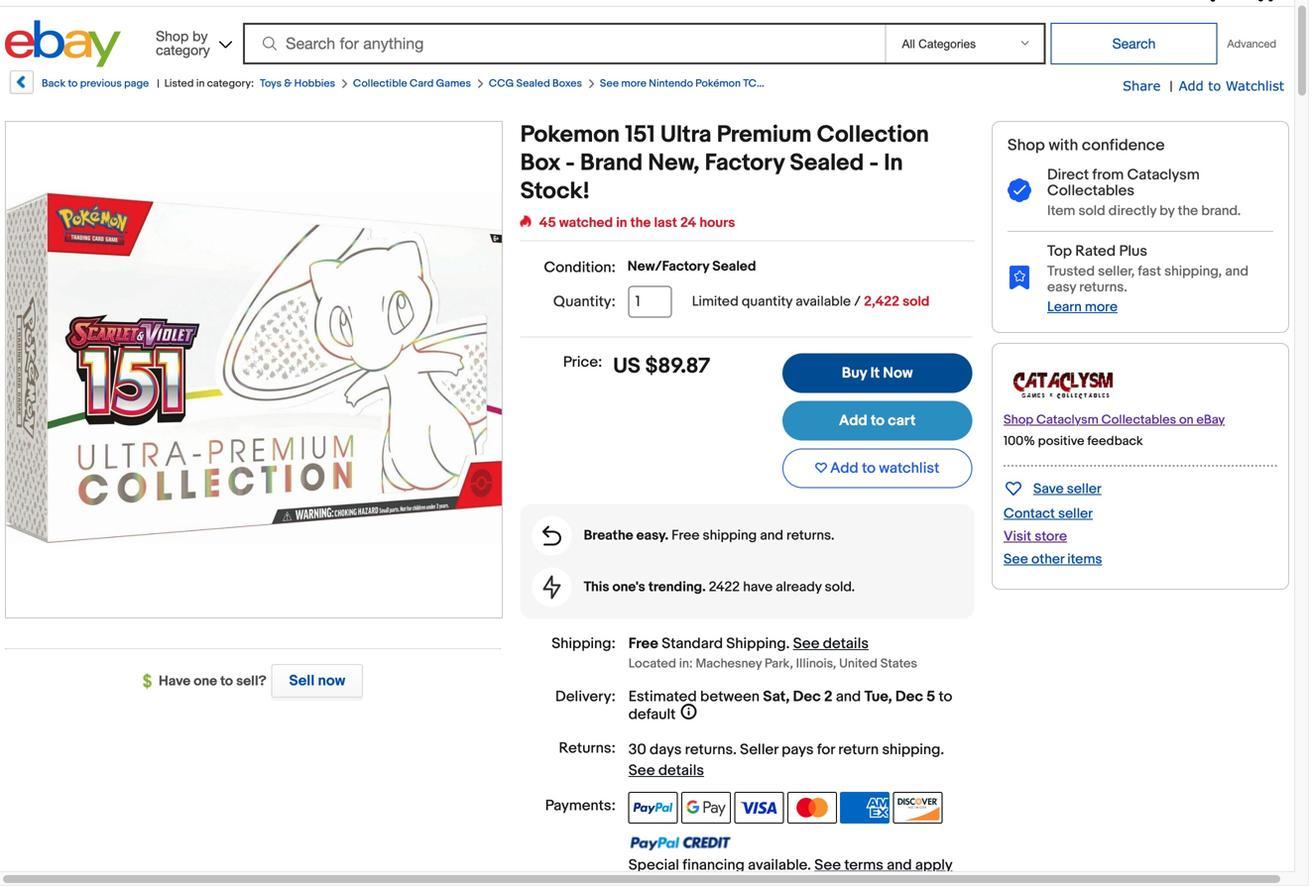 Task type: locate. For each thing, give the bounding box(es) containing it.
0 vertical spatial now
[[318, 673, 345, 691]]

new,
[[648, 149, 700, 178]]

sealed
[[517, 77, 550, 90], [790, 149, 864, 178], [713, 258, 757, 275]]

seller inside button
[[1067, 481, 1102, 498]]

cataclysm up 100% positive feedback
[[1037, 413, 1099, 428]]

2 horizontal spatial -
[[870, 149, 879, 178]]

and inside see terms and apply now
[[887, 857, 912, 875]]

$89.87
[[645, 354, 711, 379]]

1 vertical spatial more
[[1085, 299, 1118, 316]]

0 vertical spatial shop
[[156, 28, 189, 44]]

0 vertical spatial cataclysm
[[1128, 166, 1200, 184]]

special financing available.
[[629, 857, 815, 875]]

with details__icon image left easy
[[1008, 265, 1032, 290]]

located
[[629, 657, 676, 672]]

1 vertical spatial seller
[[1059, 506, 1093, 523]]

1 horizontal spatial shipping
[[882, 742, 941, 759]]

0 vertical spatial sealed
[[517, 77, 550, 90]]

in for watched
[[616, 215, 628, 232]]

in
[[196, 77, 205, 90], [616, 215, 628, 232]]

0 horizontal spatial free
[[629, 635, 659, 653]]

1 horizontal spatial now
[[629, 875, 656, 887]]

now inside see terms and apply now
[[629, 875, 656, 887]]

add right share
[[1179, 78, 1204, 93]]

more
[[621, 77, 647, 90], [1085, 299, 1118, 316]]

1 horizontal spatial more
[[1085, 299, 1118, 316]]

in inside main content
[[616, 215, 628, 232]]

shop inside shop by category
[[156, 28, 189, 44]]

0 horizontal spatial -
[[566, 149, 575, 178]]

details up united
[[823, 635, 869, 653]]

to left watchlist
[[862, 460, 876, 478]]

2 dec from the left
[[896, 689, 924, 706]]

ccg sealed boxes
[[489, 77, 582, 90]]

back to previous page link
[[8, 70, 149, 101]]

. up park,
[[786, 635, 790, 653]]

sold right 2,422
[[903, 294, 930, 311]]

shipping right return
[[882, 742, 941, 759]]

collectables inside the direct from cataclysm collectables item sold directly by the brand.
[[1048, 182, 1135, 200]]

already
[[776, 579, 822, 596]]

collectible
[[353, 77, 407, 90]]

0 vertical spatial more
[[621, 77, 647, 90]]

see left terms
[[815, 857, 841, 875]]

now down paypal credit image
[[629, 875, 656, 887]]

sold for /
[[903, 294, 930, 311]]

None submit
[[1051, 23, 1218, 64]]

watched
[[559, 215, 613, 232]]

30
[[629, 742, 647, 759]]

1 vertical spatial in
[[616, 215, 628, 232]]

151 left "pr..."
[[852, 77, 865, 90]]

| listed in category:
[[157, 77, 254, 90]]

toys & hobbies link
[[260, 77, 335, 90]]

states
[[881, 657, 918, 672]]

0 horizontal spatial |
[[157, 77, 159, 90]]

have one to sell?
[[159, 674, 267, 691]]

1 vertical spatial add
[[839, 412, 868, 430]]

returns. up 'learn more' link on the top of the page
[[1080, 279, 1128, 296]]

1 vertical spatial shop
[[1008, 136, 1045, 155]]

- right box
[[566, 149, 575, 178]]

see
[[600, 77, 619, 90], [1004, 551, 1029, 568], [793, 635, 820, 653], [629, 762, 655, 780], [815, 857, 841, 875]]

shop for shop by category
[[156, 28, 189, 44]]

0 vertical spatial returns.
[[1080, 279, 1128, 296]]

to right the back
[[68, 77, 78, 90]]

add to cart link
[[783, 401, 973, 441]]

pays
[[782, 742, 814, 759]]

add to watchlist link
[[1179, 77, 1285, 95]]

0 vertical spatial add
[[1179, 78, 1204, 93]]

0 vertical spatial in
[[196, 77, 205, 90]]

1 vertical spatial returns.
[[787, 528, 835, 545]]

violet
[[815, 77, 843, 90]]

see details link up illinois,
[[793, 635, 869, 653]]

| right share button
[[1170, 78, 1173, 95]]

returns. inside the 'pokemon 151 ultra premium collection box - brand new, factory sealed - in stock!' main content
[[787, 528, 835, 545]]

paypal credit image
[[629, 836, 732, 852]]

0 vertical spatial sold
[[1079, 203, 1106, 220]]

sealed for ccg sealed boxes
[[517, 77, 550, 90]]

add down add to cart link
[[830, 460, 859, 478]]

shop by category banner
[[0, 0, 1290, 72]]

2 vertical spatial sealed
[[713, 258, 757, 275]]

1 horizontal spatial the
[[1178, 203, 1199, 220]]

collectables up feedback
[[1102, 413, 1177, 428]]

now right sell
[[318, 673, 345, 691]]

collectables up item
[[1048, 182, 1135, 200]]

save seller button
[[1004, 477, 1102, 500]]

0 vertical spatial seller
[[1067, 481, 1102, 498]]

with details__icon image
[[1008, 179, 1032, 204], [1008, 265, 1032, 290], [543, 526, 562, 546], [543, 576, 561, 600]]

0 vertical spatial by
[[193, 28, 208, 44]]

1 vertical spatial 151
[[625, 121, 655, 149]]

new/factory
[[628, 258, 710, 275]]

add
[[1179, 78, 1204, 93], [839, 412, 868, 430], [830, 460, 859, 478]]

1 vertical spatial see details link
[[629, 762, 704, 780]]

store
[[1035, 529, 1068, 545]]

1 vertical spatial now
[[629, 875, 656, 887]]

5
[[927, 689, 936, 706]]

boxes
[[553, 77, 582, 90]]

0 horizontal spatial details
[[659, 762, 704, 780]]

- right violet
[[846, 77, 850, 90]]

sealed right the 'ccg'
[[517, 77, 550, 90]]

the left brand.
[[1178, 203, 1199, 220]]

add inside share | add to watchlist
[[1179, 78, 1204, 93]]

1 horizontal spatial sold
[[1079, 203, 1106, 220]]

0 horizontal spatial 151
[[625, 121, 655, 149]]

by inside shop by category
[[193, 28, 208, 44]]

1 horizontal spatial -
[[846, 77, 850, 90]]

and up have
[[760, 528, 784, 545]]

contact
[[1004, 506, 1055, 523]]

seller,
[[1098, 263, 1135, 280]]

add for add to watchlist
[[830, 460, 859, 478]]

sold right item
[[1079, 203, 1106, 220]]

condition:
[[544, 259, 616, 277]]

have
[[743, 579, 773, 596]]

tue,
[[865, 689, 892, 706]]

available
[[796, 294, 851, 311]]

shop by category button
[[147, 20, 236, 63]]

1 horizontal spatial 151
[[852, 77, 865, 90]]

0 vertical spatial 151
[[852, 77, 865, 90]]

1 horizontal spatial returns.
[[1080, 279, 1128, 296]]

sealed left in
[[790, 149, 864, 178]]

. left seller
[[733, 742, 737, 759]]

.
[[786, 635, 790, 653], [733, 742, 737, 759], [941, 742, 945, 759]]

one
[[194, 674, 217, 691]]

shop left 'with' on the right top of the page
[[1008, 136, 1045, 155]]

payments:
[[545, 798, 616, 816]]

1 horizontal spatial see details link
[[793, 635, 869, 653]]

visa image
[[735, 793, 784, 824]]

learn
[[1048, 299, 1082, 316]]

0 horizontal spatial sealed
[[517, 77, 550, 90]]

see down visit
[[1004, 551, 1029, 568]]

1 & from the left
[[284, 77, 292, 90]]

0 vertical spatial details
[[823, 635, 869, 653]]

more right the learn
[[1085, 299, 1118, 316]]

trending.
[[649, 579, 706, 596]]

1 dec from the left
[[793, 689, 821, 706]]

0 horizontal spatial shipping
[[703, 528, 757, 545]]

the left "last" at the top
[[631, 215, 651, 232]]

1 horizontal spatial dec
[[896, 689, 924, 706]]

1 vertical spatial sold
[[903, 294, 930, 311]]

united
[[839, 657, 878, 672]]

in for listed
[[196, 77, 205, 90]]

ultra
[[661, 121, 712, 149]]

learn more link
[[1048, 299, 1118, 316]]

returns.
[[1080, 279, 1128, 296], [787, 528, 835, 545]]

price:
[[563, 354, 602, 372]]

1 vertical spatial by
[[1160, 203, 1175, 220]]

0 vertical spatial free
[[672, 528, 700, 545]]

1 horizontal spatial |
[[1170, 78, 1173, 95]]

in right watched
[[616, 215, 628, 232]]

seller right save
[[1067, 481, 1102, 498]]

see down '30'
[[629, 762, 655, 780]]

151 inside 'pokemon 151 ultra premium collection box - brand new, factory sealed - in stock!'
[[625, 121, 655, 149]]

dec left 2
[[793, 689, 821, 706]]

1 horizontal spatial .
[[786, 635, 790, 653]]

0 horizontal spatial see details link
[[629, 762, 704, 780]]

0 vertical spatial see details link
[[793, 635, 869, 653]]

by up | listed in category:
[[193, 28, 208, 44]]

category
[[156, 42, 210, 58]]

the inside the direct from cataclysm collectables item sold directly by the brand.
[[1178, 203, 1199, 220]]

1 horizontal spatial &
[[805, 77, 812, 90]]

& left violet
[[805, 77, 812, 90]]

shop up listed
[[156, 28, 189, 44]]

2 vertical spatial add
[[830, 460, 859, 478]]

0 vertical spatial collectables
[[1048, 182, 1135, 200]]

seller inside contact seller visit store see other items
[[1059, 506, 1093, 523]]

with details__icon image for top rated plus
[[1008, 265, 1032, 290]]

returns. up already
[[787, 528, 835, 545]]

&
[[284, 77, 292, 90], [805, 77, 812, 90]]

with details__icon image left this
[[543, 576, 561, 600]]

free up located
[[629, 635, 659, 653]]

details down days
[[659, 762, 704, 780]]

terms
[[845, 857, 884, 875]]

cataclysm up directly
[[1128, 166, 1200, 184]]

the inside main content
[[631, 215, 651, 232]]

0 horizontal spatial by
[[193, 28, 208, 44]]

2 horizontal spatial .
[[941, 742, 945, 759]]

by right directly
[[1160, 203, 1175, 220]]

0 vertical spatial shipping
[[703, 528, 757, 545]]

previous
[[80, 77, 122, 90]]

1 horizontal spatial details
[[823, 635, 869, 653]]

shop with confidence
[[1008, 136, 1165, 155]]

located in: machesney park, illinois, united states
[[629, 657, 918, 672]]

1 horizontal spatial by
[[1160, 203, 1175, 220]]

details inside the 30 days returns . seller pays for return shipping . see details
[[659, 762, 704, 780]]

dec
[[793, 689, 821, 706], [896, 689, 924, 706]]

to inside add to cart link
[[871, 412, 885, 430]]

to left the watchlist in the top of the page
[[1209, 78, 1222, 93]]

1 vertical spatial sealed
[[790, 149, 864, 178]]

seller down 'save seller' at the right of the page
[[1059, 506, 1093, 523]]

0 horizontal spatial returns.
[[787, 528, 835, 545]]

free right the easy. in the bottom of the page
[[672, 528, 700, 545]]

shipping up 2422
[[703, 528, 757, 545]]

the
[[1178, 203, 1199, 220], [631, 215, 651, 232]]

1 horizontal spatial cataclysm
[[1128, 166, 1200, 184]]

0 horizontal spatial sold
[[903, 294, 930, 311]]

0 horizontal spatial now
[[318, 673, 345, 691]]

0 horizontal spatial cataclysm
[[1037, 413, 1099, 428]]

see details link down days
[[629, 762, 704, 780]]

returns. inside top rated plus trusted seller, fast shipping, and easy returns. learn more
[[1080, 279, 1128, 296]]

dec left 5
[[896, 689, 924, 706]]

with details__icon image for breathe easy.
[[543, 526, 562, 546]]

feedback
[[1088, 434, 1143, 449]]

1 horizontal spatial sealed
[[713, 258, 757, 275]]

24
[[681, 215, 697, 232]]

0 horizontal spatial in
[[196, 77, 205, 90]]

- left in
[[870, 149, 879, 178]]

see details link for returns
[[629, 762, 704, 780]]

1 vertical spatial shipping
[[882, 742, 941, 759]]

to inside back to previous page link
[[68, 77, 78, 90]]

rated
[[1076, 242, 1116, 260]]

free
[[672, 528, 700, 545], [629, 635, 659, 653]]

brand.
[[1202, 203, 1241, 220]]

2 vertical spatial shop
[[1004, 413, 1034, 428]]

to inside add to watchlist 'button'
[[862, 460, 876, 478]]

add down 'buy'
[[839, 412, 868, 430]]

0 horizontal spatial dec
[[793, 689, 821, 706]]

sold inside the direct from cataclysm collectables item sold directly by the brand.
[[1079, 203, 1106, 220]]

shop up the "100%"
[[1004, 413, 1034, 428]]

estimated
[[629, 689, 697, 706]]

sealed up limited
[[713, 258, 757, 275]]

limited quantity available / 2,422 sold
[[692, 294, 930, 311]]

sold inside the 'pokemon 151 ultra premium collection box - brand new, factory sealed - in stock!' main content
[[903, 294, 930, 311]]

1 vertical spatial details
[[659, 762, 704, 780]]

2 horizontal spatial sealed
[[790, 149, 864, 178]]

discover image
[[893, 793, 943, 824]]

limited
[[692, 294, 739, 311]]

and right 2
[[836, 689, 861, 706]]

more left nintendo
[[621, 77, 647, 90]]

confidence
[[1082, 136, 1165, 155]]

with details__icon image left item
[[1008, 179, 1032, 204]]

& right toys
[[284, 77, 292, 90]]

seller
[[1067, 481, 1102, 498], [1059, 506, 1093, 523]]

sell now
[[289, 673, 345, 691]]

to right 5
[[939, 689, 953, 706]]

| left listed
[[157, 77, 159, 90]]

in right listed
[[196, 77, 205, 90]]

and left apply at right bottom
[[887, 857, 912, 875]]

sell?
[[236, 674, 267, 691]]

pokemon 151 ultra premium collection box - brand new, factory sealed - in stock! - picture 1 of 1 image
[[6, 120, 502, 616]]

shipping
[[727, 635, 786, 653]]

. up discover image
[[941, 742, 945, 759]]

1 horizontal spatial in
[[616, 215, 628, 232]]

returns:
[[559, 740, 616, 758]]

hobbies
[[294, 77, 335, 90]]

save
[[1034, 481, 1064, 498]]

items
[[1068, 551, 1103, 568]]

details
[[823, 635, 869, 653], [659, 762, 704, 780]]

151 left ultra
[[625, 121, 655, 149]]

share button
[[1123, 77, 1161, 95]]

0 horizontal spatial the
[[631, 215, 651, 232]]

shop for shop with confidence
[[1008, 136, 1045, 155]]

to left cart
[[871, 412, 885, 430]]

add inside 'button'
[[830, 460, 859, 478]]

with details__icon image left breathe
[[543, 526, 562, 546]]

and right shipping, at the top of the page
[[1226, 263, 1249, 280]]

watchlist
[[879, 460, 940, 478]]

add to cart
[[839, 412, 916, 430]]

see up illinois,
[[793, 635, 820, 653]]

0 horizontal spatial &
[[284, 77, 292, 90]]



Task type: vqa. For each thing, say whether or not it's contained in the screenshot.
Past month to the middle
no



Task type: describe. For each thing, give the bounding box(es) containing it.
and inside top rated plus trusted seller, fast shipping, and easy returns. learn more
[[1226, 263, 1249, 280]]

1 vertical spatial cataclysm
[[1037, 413, 1099, 428]]

quantity:
[[553, 293, 616, 311]]

sell
[[289, 673, 315, 691]]

| inside share | add to watchlist
[[1170, 78, 1173, 95]]

shipping:
[[552, 635, 616, 653]]

see inside contact seller visit store see other items
[[1004, 551, 1029, 568]]

master card image
[[788, 793, 837, 824]]

see details link for .
[[793, 635, 869, 653]]

seller
[[740, 742, 779, 759]]

standard shipping . see details
[[662, 635, 869, 653]]

sat,
[[763, 689, 790, 706]]

back to previous page
[[42, 77, 149, 90]]

Search for anything text field
[[246, 25, 881, 63]]

collection
[[817, 121, 930, 149]]

for
[[817, 742, 835, 759]]

collectible card games link
[[353, 77, 471, 90]]

this one's trending. 2422 have already sold.
[[584, 579, 855, 596]]

paypal image
[[629, 793, 678, 824]]

0 horizontal spatial more
[[621, 77, 647, 90]]

shop for shop cataclysm collectables on ebay
[[1004, 413, 1034, 428]]

see terms and apply now link
[[629, 857, 953, 887]]

sealed for new/factory sealed
[[713, 258, 757, 275]]

returns
[[685, 742, 733, 759]]

with details__icon image for this one's trending.
[[543, 576, 561, 600]]

direct
[[1048, 166, 1089, 184]]

100%
[[1004, 434, 1036, 449]]

top
[[1048, 242, 1072, 260]]

dollar sign image
[[143, 674, 159, 690]]

sell now link
[[267, 665, 363, 698]]

Quantity: text field
[[629, 286, 672, 318]]

toys & hobbies
[[260, 77, 335, 90]]

nintendo
[[649, 77, 693, 90]]

with details__icon image for direct from cataclysm collectables
[[1008, 179, 1032, 204]]

cart
[[888, 412, 916, 430]]

page
[[124, 77, 149, 90]]

collectible card games
[[353, 77, 471, 90]]

breathe easy. free shipping and returns.
[[584, 528, 835, 545]]

pokémon
[[696, 77, 741, 90]]

shipping,
[[1165, 263, 1223, 280]]

buy it now
[[842, 365, 913, 382]]

to inside share | add to watchlist
[[1209, 78, 1222, 93]]

google pay image
[[682, 793, 731, 824]]

see inside the 30 days returns . seller pays for return shipping . see details
[[629, 762, 655, 780]]

scarlet
[[768, 77, 802, 90]]

days
[[650, 742, 682, 759]]

see more nintendo pokémon tcg scarlet & violet - 151 pr...
[[600, 77, 885, 90]]

1 vertical spatial free
[[629, 635, 659, 653]]

premium
[[717, 121, 812, 149]]

1 horizontal spatial free
[[672, 528, 700, 545]]

add for add to cart
[[839, 412, 868, 430]]

45 watched in the last 24 hours
[[539, 215, 735, 232]]

pokemon 151 ultra premium collection box - brand new, factory sealed - in stock! main content
[[520, 121, 975, 887]]

45
[[539, 215, 556, 232]]

apply
[[916, 857, 953, 875]]

category:
[[207, 77, 254, 90]]

pr...
[[868, 77, 885, 90]]

and inside "estimated between sat, dec 2 and tue, dec 5 to default"
[[836, 689, 861, 706]]

sold for collectables
[[1079, 203, 1106, 220]]

illinois,
[[796, 657, 837, 672]]

to inside "estimated between sat, dec 2 and tue, dec 5 to default"
[[939, 689, 953, 706]]

sold.
[[825, 579, 855, 596]]

brand
[[580, 149, 643, 178]]

last
[[654, 215, 677, 232]]

more inside top rated plus trusted seller, fast shipping, and easy returns. learn more
[[1085, 299, 1118, 316]]

visit
[[1004, 529, 1032, 545]]

default
[[629, 706, 676, 724]]

positive
[[1038, 434, 1085, 449]]

easy.
[[637, 528, 669, 545]]

breathe
[[584, 528, 634, 545]]

special
[[629, 857, 679, 875]]

item
[[1048, 203, 1076, 220]]

ccg sealed boxes link
[[489, 77, 582, 90]]

machesney
[[696, 657, 762, 672]]

this
[[584, 579, 610, 596]]

save seller
[[1034, 481, 1102, 498]]

trusted
[[1048, 263, 1095, 280]]

1 vertical spatial collectables
[[1102, 413, 1177, 428]]

cataclysm inside the direct from cataclysm collectables item sold directly by the brand.
[[1128, 166, 1200, 184]]

none submit inside shop by category banner
[[1051, 23, 1218, 64]]

see inside see terms and apply now
[[815, 857, 841, 875]]

us
[[613, 354, 641, 379]]

directly
[[1109, 203, 1157, 220]]

0 horizontal spatial .
[[733, 742, 737, 759]]

by inside the direct from cataclysm collectables item sold directly by the brand.
[[1160, 203, 1175, 220]]

shop cataclysm collectables on ebay
[[1004, 413, 1225, 428]]

30 days returns . seller pays for return shipping . see details
[[629, 742, 945, 780]]

return
[[839, 742, 879, 759]]

2
[[824, 689, 833, 706]]

top rated plus trusted seller, fast shipping, and easy returns. learn more
[[1048, 242, 1249, 316]]

add to watchlist
[[830, 460, 940, 478]]

ebay
[[1197, 413, 1225, 428]]

contact seller visit store see other items
[[1004, 506, 1103, 568]]

shipping inside the 30 days returns . seller pays for return shipping . see details
[[882, 742, 941, 759]]

item direct from brand image
[[1004, 361, 1123, 403]]

quantity
[[742, 294, 793, 311]]

direct from cataclysm collectables item sold directly by the brand.
[[1048, 166, 1241, 220]]

seller for contact
[[1059, 506, 1093, 523]]

2 & from the left
[[805, 77, 812, 90]]

plus
[[1120, 242, 1148, 260]]

see terms and apply now
[[629, 857, 953, 887]]

between
[[700, 689, 760, 706]]

/
[[854, 294, 861, 311]]

ccg
[[489, 77, 514, 90]]

see right boxes on the left of page
[[600, 77, 619, 90]]

100% positive feedback
[[1004, 434, 1143, 449]]

seller for save
[[1067, 481, 1102, 498]]

shop cataclysm collectables on ebay link
[[1004, 413, 1225, 428]]

back
[[42, 77, 66, 90]]

account navigation
[[0, 0, 1290, 7]]

available.
[[748, 857, 811, 875]]

sealed inside 'pokemon 151 ultra premium collection box - brand new, factory sealed - in stock!'
[[790, 149, 864, 178]]

in:
[[679, 657, 693, 672]]

us $89.87
[[613, 354, 711, 379]]

american express image
[[841, 793, 890, 824]]

to right the one
[[220, 674, 233, 691]]

advanced
[[1228, 37, 1277, 50]]



